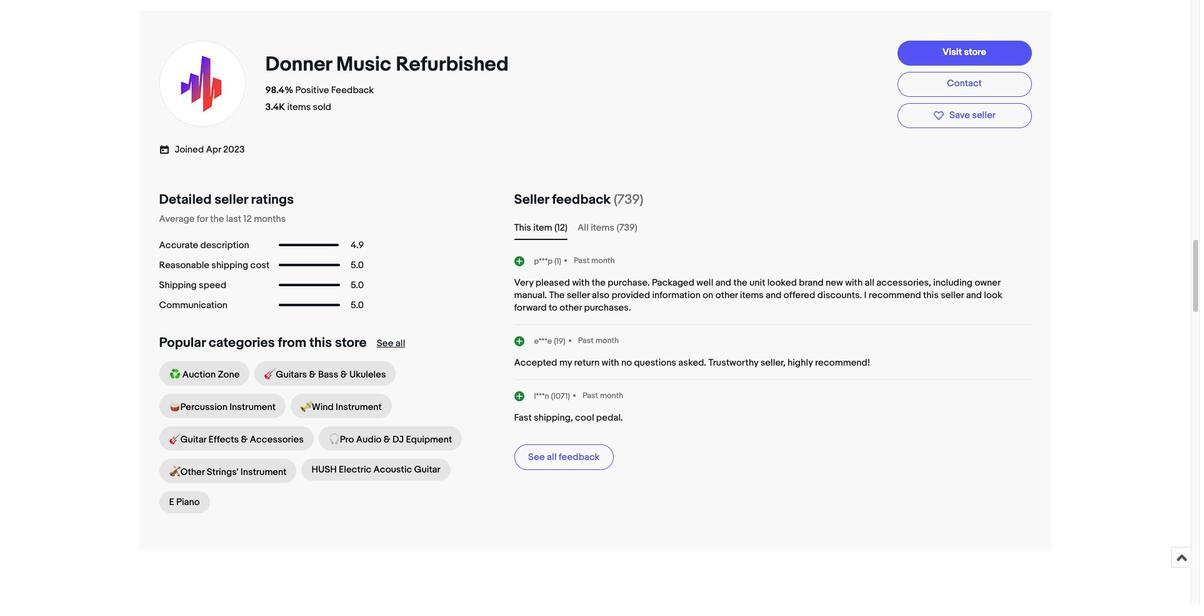 Task type: describe. For each thing, give the bounding box(es) containing it.
fast shipping, cool pedal.
[[514, 412, 623, 424]]

my
[[559, 357, 572, 369]]

all inside very pleased with the purchase. packaged well and the unit looked brand new with all accessories, including owner manual. the seller also provided information on other items and offered discounts. i recommend this seller and look forward to other purchases.
[[865, 277, 875, 289]]

music
[[336, 52, 391, 77]]

zone
[[218, 369, 240, 381]]

save seller button
[[897, 103, 1032, 128]]

recommend!
[[815, 357, 870, 369]]

(1)
[[555, 256, 561, 266]]

trustworthy
[[709, 357, 759, 369]]

very
[[514, 277, 534, 289]]

electric
[[339, 464, 371, 476]]

acoustic
[[374, 464, 412, 476]]

donner
[[265, 52, 332, 77]]

detailed seller ratings
[[159, 192, 294, 208]]

e piano link
[[159, 492, 210, 513]]

all for see all feedback
[[547, 452, 557, 463]]

return
[[574, 357, 600, 369]]

2 horizontal spatial the
[[734, 277, 747, 289]]

average for the last 12 months
[[159, 213, 286, 225]]

2023
[[223, 144, 245, 156]]

1 horizontal spatial the
[[592, 277, 606, 289]]

& right bass
[[341, 369, 347, 381]]

i
[[864, 290, 867, 301]]

save
[[950, 109, 970, 121]]

donner music refurbished
[[265, 52, 509, 77]]

past month for with
[[578, 336, 619, 346]]

seller,
[[761, 357, 786, 369]]

🎸guitar effects & accessories link
[[159, 426, 314, 451]]

& inside the 🎧pro audio & dj equipment link
[[384, 434, 391, 446]]

e
[[169, 497, 174, 508]]

(19)
[[554, 336, 566, 346]]

seller right the
[[567, 290, 590, 301]]

visit
[[943, 46, 962, 58]]

see all link
[[377, 338, 405, 350]]

forward
[[514, 302, 547, 314]]

accurate
[[159, 239, 198, 251]]

asked.
[[679, 357, 706, 369]]

ukuleles
[[349, 369, 386, 381]]

items inside tab list
[[591, 222, 615, 234]]

description
[[200, 239, 249, 251]]

1 horizontal spatial with
[[602, 357, 619, 369]]

2 horizontal spatial with
[[845, 277, 863, 289]]

0 horizontal spatial and
[[716, 277, 731, 289]]

donner music refurbished link
[[265, 52, 513, 77]]

5.0 for shipping
[[351, 259, 364, 271]]

effects
[[209, 434, 239, 446]]

piano
[[176, 497, 200, 508]]

see all feedback link
[[514, 445, 614, 470]]

provided
[[612, 290, 650, 301]]

1 vertical spatial this
[[309, 335, 332, 351]]

auction
[[182, 369, 216, 381]]

pedal.
[[596, 412, 623, 424]]

seller up last
[[215, 192, 248, 208]]

♻️ auction zone link
[[159, 361, 250, 386]]

🎻other strings' instrument
[[169, 467, 287, 478]]

🎺wind instrument link
[[291, 394, 392, 418]]

(739) for seller feedback (739)
[[614, 192, 644, 208]]

reasonable shipping cost
[[159, 259, 270, 271]]

categories
[[209, 335, 275, 351]]

🎧pro
[[329, 434, 354, 446]]

cool
[[575, 412, 594, 424]]

accurate description
[[159, 239, 249, 251]]

no
[[621, 357, 632, 369]]

recommend
[[869, 290, 921, 301]]

dj
[[393, 434, 404, 446]]

new
[[826, 277, 843, 289]]

audio
[[356, 434, 382, 446]]

past for cool
[[583, 391, 598, 401]]

refurbished
[[396, 52, 509, 77]]

detailed
[[159, 192, 212, 208]]

(12)
[[554, 222, 568, 234]]

tab list containing this item (12)
[[514, 221, 1032, 235]]

past for return
[[578, 336, 594, 346]]

month for purchase.
[[591, 256, 615, 266]]

past for with
[[574, 256, 590, 266]]

shipping
[[159, 279, 197, 291]]

0 vertical spatial other
[[716, 290, 738, 301]]

hush electric acoustic guitar link
[[302, 459, 451, 481]]

see for see all feedback
[[528, 452, 545, 463]]

pleased
[[536, 277, 570, 289]]

for
[[197, 213, 208, 225]]

seller down including
[[941, 290, 964, 301]]

contact link
[[897, 72, 1032, 97]]

seller feedback (739)
[[514, 192, 644, 208]]

contact
[[947, 78, 982, 89]]

2 horizontal spatial and
[[966, 290, 982, 301]]

& inside 🎸guitar effects & accessories link
[[241, 434, 248, 446]]

♻️
[[169, 369, 180, 381]]

🎸guitar
[[169, 434, 206, 446]]

equipment
[[406, 434, 452, 446]]

communication
[[159, 299, 228, 311]]

accepted my return with no questions asked. trustworthy seller, highly recommend!
[[514, 357, 870, 369]]

very pleased with the purchase. packaged well and the unit looked brand new with all accessories, including owner manual. the seller also provided information on other items and offered discounts. i recommend this seller and look forward to other purchases.
[[514, 277, 1003, 314]]

items inside very pleased with the purchase. packaged well and the unit looked brand new with all accessories, including owner manual. the seller also provided information on other items and offered discounts. i recommend this seller and look forward to other purchases.
[[740, 290, 764, 301]]

ratings
[[251, 192, 294, 208]]

seller
[[514, 192, 549, 208]]

🎺wind
[[301, 401, 334, 413]]

🎧pro audio & dj equipment link
[[319, 426, 462, 451]]

🎸guitars
[[265, 369, 307, 381]]

this
[[514, 222, 531, 234]]

speed
[[199, 279, 226, 291]]

🎻other
[[169, 467, 205, 478]]



Task type: vqa. For each thing, say whether or not it's contained in the screenshot.
views
no



Task type: locate. For each thing, give the bounding box(es) containing it.
feedback down 'cool' on the left
[[559, 452, 600, 463]]

0 vertical spatial past month
[[574, 256, 615, 266]]

0 vertical spatial this
[[923, 290, 939, 301]]

this down including
[[923, 290, 939, 301]]

seller inside the save seller button
[[972, 109, 996, 121]]

past month for pedal.
[[583, 391, 624, 401]]

& left bass
[[309, 369, 316, 381]]

the
[[549, 290, 565, 301]]

and right well
[[716, 277, 731, 289]]

🎻other strings' instrument link
[[159, 459, 297, 483]]

3.4k
[[265, 101, 285, 113]]

manual.
[[514, 290, 547, 301]]

hush electric acoustic guitar
[[312, 464, 441, 476]]

e***e
[[534, 336, 552, 346]]

1 vertical spatial 5.0
[[351, 279, 364, 291]]

2 vertical spatial past month
[[583, 391, 624, 401]]

2 vertical spatial month
[[600, 391, 624, 401]]

purchases.
[[584, 302, 631, 314]]

with right pleased
[[572, 277, 590, 289]]

bass
[[318, 369, 338, 381]]

month up pedal.
[[600, 391, 624, 401]]

average
[[159, 213, 195, 225]]

items inside 98.4% positive feedback 3.4k items sold
[[287, 101, 311, 113]]

month up 'return'
[[596, 336, 619, 346]]

this inside very pleased with the purchase. packaged well and the unit looked brand new with all accessories, including owner manual. the seller also provided information on other items and offered discounts. i recommend this seller and look forward to other purchases.
[[923, 290, 939, 301]]

see all feedback
[[528, 452, 600, 463]]

(739) up all items (739)
[[614, 192, 644, 208]]

past up 'cool' on the left
[[583, 391, 598, 401]]

from
[[278, 335, 306, 351]]

4.9
[[351, 239, 364, 251]]

0 vertical spatial store
[[964, 46, 987, 58]]

🎸guitars & bass & ukuleles link
[[255, 361, 396, 386]]

l***n
[[534, 391, 549, 401]]

store
[[964, 46, 987, 58], [335, 335, 367, 351]]

instrument up 🎸guitar effects & accessories link
[[230, 401, 276, 413]]

0 vertical spatial see
[[377, 338, 394, 350]]

look
[[984, 290, 1003, 301]]

visit store
[[943, 46, 987, 58]]

items right "all"
[[591, 222, 615, 234]]

with
[[572, 277, 590, 289], [845, 277, 863, 289], [602, 357, 619, 369]]

looked
[[768, 277, 797, 289]]

0 horizontal spatial other
[[560, 302, 582, 314]]

items down positive
[[287, 101, 311, 113]]

other right to at left
[[560, 302, 582, 314]]

(739) for all items (739)
[[617, 222, 637, 234]]

unit
[[750, 277, 765, 289]]

🎧pro audio & dj equipment
[[329, 434, 452, 446]]

information
[[652, 290, 701, 301]]

other
[[716, 290, 738, 301], [560, 302, 582, 314]]

and down owner
[[966, 290, 982, 301]]

0 horizontal spatial items
[[287, 101, 311, 113]]

1 horizontal spatial store
[[964, 46, 987, 58]]

item
[[533, 222, 552, 234]]

0 horizontal spatial this
[[309, 335, 332, 351]]

(739) inside tab list
[[617, 222, 637, 234]]

instrument for 🎺wind instrument
[[336, 401, 382, 413]]

🥁percussion instrument
[[169, 401, 276, 413]]

2 horizontal spatial items
[[740, 290, 764, 301]]

past month up pedal.
[[583, 391, 624, 401]]

this right from
[[309, 335, 332, 351]]

this
[[923, 290, 939, 301], [309, 335, 332, 351]]

all
[[865, 277, 875, 289], [396, 338, 405, 350], [547, 452, 557, 463]]

seller
[[972, 109, 996, 121], [215, 192, 248, 208], [567, 290, 590, 301], [941, 290, 964, 301]]

1 vertical spatial see
[[528, 452, 545, 463]]

e***e (19)
[[534, 336, 566, 346]]

instrument for 🥁percussion instrument
[[230, 401, 276, 413]]

0 horizontal spatial the
[[210, 213, 224, 225]]

and down looked
[[766, 290, 782, 301]]

joined apr 2023
[[175, 144, 245, 156]]

see all
[[377, 338, 405, 350]]

owner
[[975, 277, 1001, 289]]

1 horizontal spatial other
[[716, 290, 738, 301]]

text__icon wrapper image
[[159, 143, 175, 155]]

0 horizontal spatial with
[[572, 277, 590, 289]]

see for see all
[[377, 338, 394, 350]]

questions
[[634, 357, 676, 369]]

apr
[[206, 144, 221, 156]]

1 vertical spatial items
[[591, 222, 615, 234]]

past up 'return'
[[578, 336, 594, 346]]

all items (739)
[[578, 222, 637, 234]]

month
[[591, 256, 615, 266], [596, 336, 619, 346], [600, 391, 624, 401]]

1 vertical spatial other
[[560, 302, 582, 314]]

1 horizontal spatial and
[[766, 290, 782, 301]]

0 horizontal spatial store
[[335, 335, 367, 351]]

2 vertical spatial items
[[740, 290, 764, 301]]

on
[[703, 290, 714, 301]]

past month up 'return'
[[578, 336, 619, 346]]

& right effects
[[241, 434, 248, 446]]

feedback up "all"
[[552, 192, 611, 208]]

month down all items (739)
[[591, 256, 615, 266]]

see up ukuleles
[[377, 338, 394, 350]]

0 vertical spatial (739)
[[614, 192, 644, 208]]

donner music refurbished image
[[158, 40, 246, 127]]

hush
[[312, 464, 337, 476]]

1 vertical spatial all
[[396, 338, 405, 350]]

highly
[[788, 357, 813, 369]]

with left no
[[602, 357, 619, 369]]

(739)
[[614, 192, 644, 208], [617, 222, 637, 234]]

3 5.0 from the top
[[351, 299, 364, 311]]

seller right save
[[972, 109, 996, 121]]

1 horizontal spatial see
[[528, 452, 545, 463]]

1 vertical spatial past month
[[578, 336, 619, 346]]

& left dj
[[384, 434, 391, 446]]

1 5.0 from the top
[[351, 259, 364, 271]]

1 horizontal spatial items
[[591, 222, 615, 234]]

month for no
[[596, 336, 619, 346]]

past
[[574, 256, 590, 266], [578, 336, 594, 346], [583, 391, 598, 401]]

0 vertical spatial feedback
[[552, 192, 611, 208]]

0 vertical spatial past
[[574, 256, 590, 266]]

2 vertical spatial 5.0
[[351, 299, 364, 311]]

the up also
[[592, 277, 606, 289]]

2 5.0 from the top
[[351, 279, 364, 291]]

other right on
[[716, 290, 738, 301]]

1 horizontal spatial this
[[923, 290, 939, 301]]

including
[[933, 277, 973, 289]]

2 vertical spatial all
[[547, 452, 557, 463]]

all inside see all feedback link
[[547, 452, 557, 463]]

the left 'unit'
[[734, 277, 747, 289]]

12
[[244, 213, 252, 225]]

0 vertical spatial month
[[591, 256, 615, 266]]

instrument down accessories
[[241, 467, 287, 478]]

2 vertical spatial past
[[583, 391, 598, 401]]

months
[[254, 213, 286, 225]]

see down the fast
[[528, 452, 545, 463]]

brand
[[799, 277, 824, 289]]

all
[[578, 222, 589, 234]]

0 vertical spatial items
[[287, 101, 311, 113]]

also
[[592, 290, 610, 301]]

shipping speed
[[159, 279, 226, 291]]

🎺wind instrument
[[301, 401, 382, 413]]

all for see all
[[396, 338, 405, 350]]

last
[[226, 213, 241, 225]]

instrument
[[230, 401, 276, 413], [336, 401, 382, 413], [241, 467, 287, 478]]

with up discounts.
[[845, 277, 863, 289]]

0 horizontal spatial see
[[377, 338, 394, 350]]

items down 'unit'
[[740, 290, 764, 301]]

accepted
[[514, 357, 557, 369]]

1 vertical spatial (739)
[[617, 222, 637, 234]]

past right "(1)"
[[574, 256, 590, 266]]

store up ukuleles
[[335, 335, 367, 351]]

1 vertical spatial store
[[335, 335, 367, 351]]

1 vertical spatial feedback
[[559, 452, 600, 463]]

purchase.
[[608, 277, 650, 289]]

l***n (1071)
[[534, 391, 570, 401]]

0 horizontal spatial all
[[396, 338, 405, 350]]

the
[[210, 213, 224, 225], [592, 277, 606, 289], [734, 277, 747, 289]]

(739) right "all"
[[617, 222, 637, 234]]

5.0 for speed
[[351, 279, 364, 291]]

past month for the
[[574, 256, 615, 266]]

0 vertical spatial all
[[865, 277, 875, 289]]

tab list
[[514, 221, 1032, 235]]

past month down "all"
[[574, 256, 615, 266]]

store right the visit
[[964, 46, 987, 58]]

instrument down ukuleles
[[336, 401, 382, 413]]

the right for on the left top of the page
[[210, 213, 224, 225]]

accessories,
[[877, 277, 931, 289]]

0 vertical spatial 5.0
[[351, 259, 364, 271]]

🥁percussion instrument link
[[159, 394, 286, 418]]

fast
[[514, 412, 532, 424]]

2 horizontal spatial all
[[865, 277, 875, 289]]

cost
[[250, 259, 270, 271]]

accessories
[[250, 434, 304, 446]]

1 horizontal spatial all
[[547, 452, 557, 463]]

1 vertical spatial past
[[578, 336, 594, 346]]

🥁percussion
[[169, 401, 227, 413]]

1 vertical spatial month
[[596, 336, 619, 346]]



